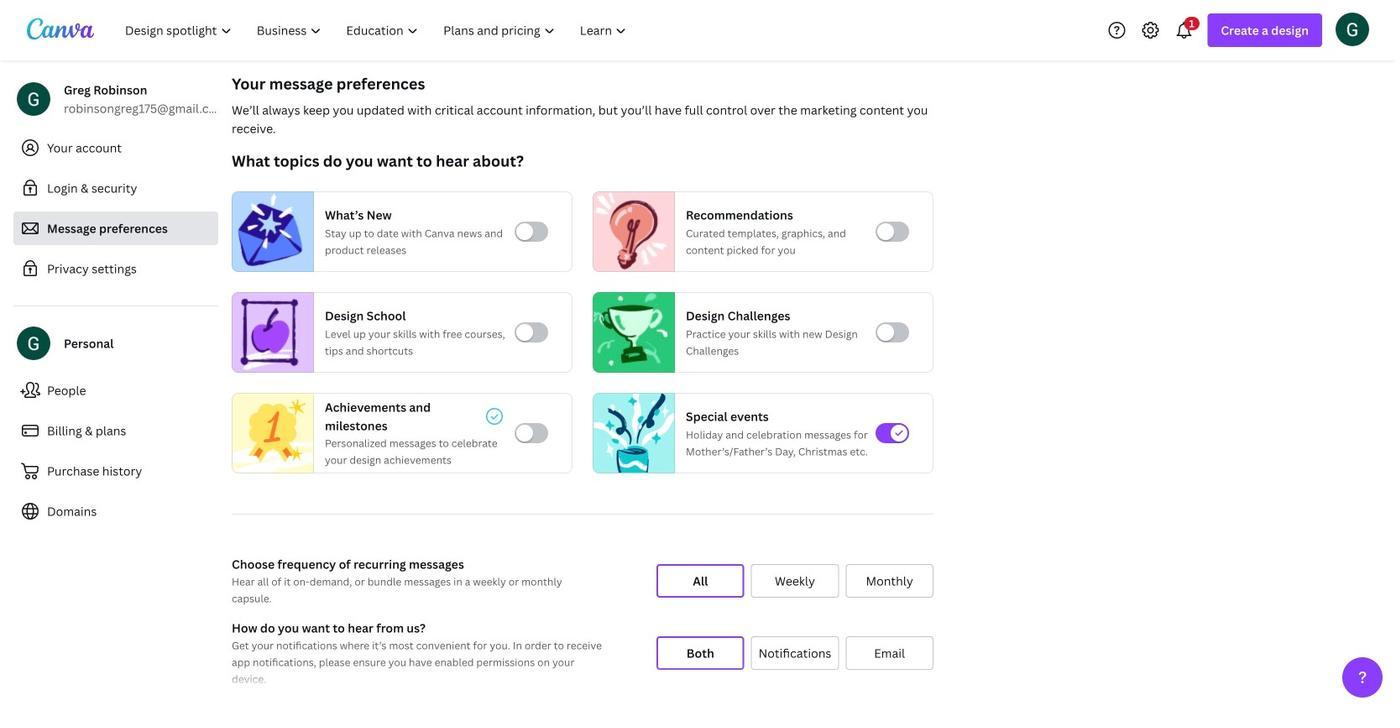 Task type: vqa. For each thing, say whether or not it's contained in the screenshot.
Owner button
no



Task type: describe. For each thing, give the bounding box(es) containing it.
greg robinson image
[[1336, 12, 1369, 46]]



Task type: locate. For each thing, give the bounding box(es) containing it.
top level navigation element
[[114, 13, 641, 47]]

topic image
[[233, 191, 306, 272], [594, 191, 668, 272], [233, 292, 306, 373], [594, 292, 668, 373], [233, 389, 313, 477], [594, 389, 674, 477]]

None button
[[657, 564, 744, 598], [751, 564, 839, 598], [846, 564, 934, 598], [657, 636, 744, 670], [751, 636, 839, 670], [846, 636, 934, 670], [657, 564, 744, 598], [751, 564, 839, 598], [846, 564, 934, 598], [657, 636, 744, 670], [751, 636, 839, 670], [846, 636, 934, 670]]



